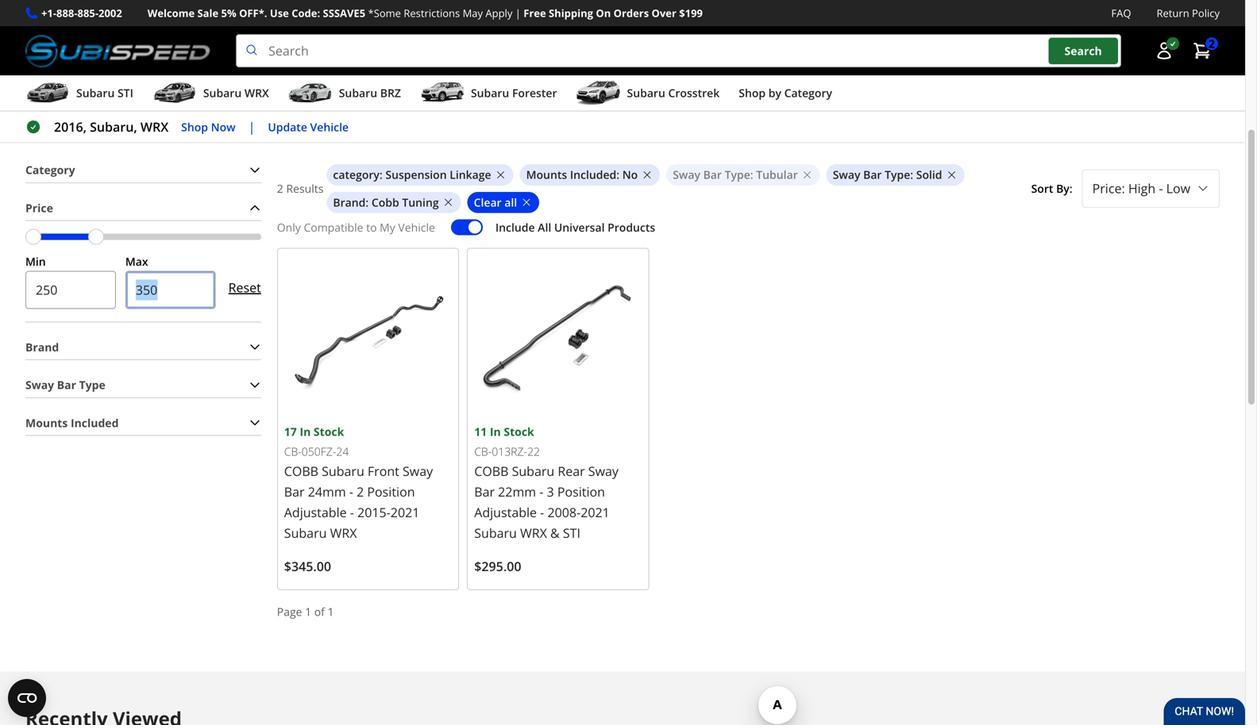 Task type: describe. For each thing, give the bounding box(es) containing it.
cobb for 22mm
[[474, 463, 509, 480]]

fog lights
[[824, 75, 874, 89]]

category : suspension linkage
[[333, 167, 491, 182]]

subaru wrx
[[203, 85, 269, 101]]

mounts included
[[25, 416, 119, 431]]

turbos
[[77, 75, 112, 89]]

sway for sway bar type : solid
[[833, 167, 861, 182]]

compatible
[[304, 220, 363, 235]]

spoilers & wings button
[[327, 9, 465, 107]]

clear all
[[474, 195, 517, 210]]

shop by category button
[[739, 79, 832, 111]]

exhaust headers and manifolds
[[646, 75, 750, 106]]

a subaru brz thumbnail image image
[[288, 81, 333, 105]]

subaru up $345.00
[[284, 525, 327, 542]]

faq
[[1111, 6, 1131, 20]]

: up the cobb
[[380, 167, 383, 182]]

$295.00
[[474, 558, 521, 575]]

050fz-
[[302, 445, 336, 460]]

universal
[[554, 220, 605, 235]]

brand button
[[25, 335, 261, 360]]

may
[[463, 6, 483, 20]]

mounts for mounts included : no
[[526, 167, 567, 182]]

5%
[[221, 6, 236, 20]]

intercoolers button
[[1082, 9, 1220, 107]]

shop now link
[[181, 118, 236, 136]]

faq link
[[1111, 5, 1131, 22]]

policy
[[1192, 6, 1220, 20]]

tuning
[[402, 195, 439, 210]]

1 vertical spatial vehicle
[[398, 220, 435, 235]]

linkage
[[450, 167, 491, 182]]

sort
[[1031, 181, 1054, 196]]

fuel injectors image
[[177, 10, 314, 68]]

: left no
[[617, 167, 620, 182]]

cobb for 24mm
[[284, 463, 318, 480]]

type for tubular
[[725, 167, 750, 182]]

crosstrek
[[668, 85, 720, 101]]

2 inside 17 in stock cb-050fz-24 cobb subaru front sway bar 24mm - 2 position adjustable - 2015-2021 subaru wrx
[[357, 484, 364, 501]]

to
[[366, 220, 377, 235]]

- right 24mm
[[349, 484, 353, 501]]

sway bar type
[[25, 378, 105, 393]]

cobb subaru rear sway bar 22mm - 3 position adjustable  - 2008-2021 subaru wrx & sti image
[[474, 255, 642, 423]]

stock for rear
[[504, 424, 534, 440]]

subaru up $295.00
[[474, 525, 517, 542]]

sway for sway bar type : tubular
[[673, 167, 700, 182]]

: left "solid"
[[910, 167, 913, 182]]

- left 3
[[539, 484, 544, 501]]

subaru up now at the top of the page
[[203, 85, 242, 101]]

sway inside "11 in stock cb-013rz-22 cobb subaru rear sway bar 22mm - 3 position adjustable  - 2008-2021 subaru wrx & sti"
[[588, 463, 619, 480]]

888-
[[56, 6, 77, 20]]

category for category
[[25, 162, 75, 178]]

subaru brz button
[[288, 79, 401, 111]]

lights
[[844, 75, 874, 89]]

+1-888-885-2002 link
[[41, 5, 122, 22]]

subaru down 24
[[322, 463, 364, 480]]

subaru left brz
[[339, 85, 377, 101]]

sort by:
[[1031, 181, 1073, 196]]

2021 for 2008-
[[581, 504, 610, 521]]

cb- for cobb subaru front sway bar 24mm - 2 position adjustable - 2015-2021 subaru wrx
[[284, 445, 302, 460]]

Min text field
[[25, 271, 116, 309]]

bar for sway bar type : solid
[[863, 167, 882, 182]]

price
[[25, 200, 53, 215]]

turbos image
[[26, 10, 163, 68]]

fog lights image
[[781, 10, 917, 68]]

brand : cobb tuning
[[333, 195, 439, 210]]

2 1 from the left
[[328, 605, 334, 620]]

bar for sway bar type : tubular
[[703, 167, 722, 182]]

clear
[[474, 195, 502, 210]]

reset
[[228, 279, 261, 296]]

shop by category
[[739, 85, 832, 101]]

forester
[[512, 85, 557, 101]]

- left 2015-
[[350, 504, 354, 521]]

exhaust
[[646, 75, 685, 89]]

update vehicle button
[[268, 118, 349, 136]]

sway bar type : tubular
[[673, 167, 798, 182]]

2008-
[[548, 504, 581, 521]]

max
[[125, 254, 148, 269]]

orders
[[614, 6, 649, 20]]

3
[[547, 484, 554, 501]]

off*.
[[239, 6, 267, 20]]

included for mounts included
[[71, 416, 119, 431]]

2 results
[[277, 181, 324, 196]]

on
[[596, 6, 611, 20]]

: left the cobb
[[366, 195, 369, 210]]

and
[[731, 75, 750, 89]]

subaru forester
[[471, 85, 557, 101]]

search input field
[[236, 34, 1121, 68]]

sway bar type button
[[25, 373, 261, 398]]

category
[[784, 85, 832, 101]]

mounts included : no
[[526, 167, 638, 182]]

2016, subaru, wrx
[[54, 118, 169, 136]]

cobb
[[372, 195, 399, 210]]

exhaust headers and manifolds image
[[630, 10, 766, 68]]

sale
[[197, 6, 219, 20]]

subispeed logo image
[[25, 34, 211, 68]]

injectors
[[236, 75, 278, 89]]

fog lights button
[[780, 9, 918, 107]]

include
[[495, 220, 535, 235]]

welcome
[[148, 6, 195, 20]]

all
[[538, 220, 551, 235]]

tubular
[[756, 167, 798, 182]]

search
[[1065, 43, 1102, 58]]

22mm
[[498, 484, 536, 501]]

in for cobb subaru rear sway bar 22mm - 3 position adjustable  - 2008-2021 subaru wrx & sti
[[490, 424, 501, 440]]

11
[[474, 424, 487, 440]]

fog
[[824, 75, 842, 89]]

a subaru crosstrek thumbnail image image
[[576, 81, 621, 105]]

page 1 of 1
[[277, 605, 334, 620]]

sssave5
[[323, 6, 365, 20]]

in for cobb subaru front sway bar 24mm - 2 position adjustable - 2015-2021 subaru wrx
[[300, 424, 311, 440]]

spoilers
[[356, 75, 395, 89]]

2 for 2 results
[[277, 181, 283, 196]]

013rz-
[[492, 445, 527, 460]]

a subaru sti thumbnail image image
[[25, 81, 70, 105]]



Task type: locate. For each thing, give the bounding box(es) containing it.
1 horizontal spatial mounts
[[526, 167, 567, 182]]

bar left 24mm
[[284, 484, 305, 501]]

position inside "11 in stock cb-013rz-22 cobb subaru rear sway bar 22mm - 3 position adjustable  - 2008-2021 subaru wrx & sti"
[[557, 484, 605, 501]]

maximum slider
[[88, 229, 104, 245]]

my
[[380, 220, 395, 235]]

2002
[[98, 6, 122, 20]]

1 horizontal spatial stock
[[504, 424, 534, 440]]

adjustable
[[284, 504, 347, 521], [474, 504, 537, 521]]

bar left "22mm"
[[474, 484, 495, 501]]

position
[[367, 484, 415, 501], [557, 484, 605, 501]]

type up mounts included
[[79, 378, 105, 393]]

brand inside brand dropdown button
[[25, 340, 59, 355]]

sway for sway bar type
[[25, 378, 54, 393]]

brand for brand : cobb tuning
[[333, 195, 366, 210]]

open widget image
[[8, 680, 46, 718]]

adjustable down "22mm"
[[474, 504, 537, 521]]

2 inside button
[[1209, 36, 1215, 51]]

| right now at the top of the page
[[248, 118, 255, 136]]

return
[[1157, 6, 1190, 20]]

1 horizontal spatial brand
[[333, 195, 366, 210]]

0 vertical spatial &
[[397, 75, 405, 89]]

subaru brz
[[339, 85, 401, 101]]

in right 17
[[300, 424, 311, 440]]

2 stock from the left
[[504, 424, 534, 440]]

adjustable for 22mm
[[474, 504, 537, 521]]

sway
[[673, 167, 700, 182], [833, 167, 861, 182], [25, 378, 54, 393], [403, 463, 433, 480], [588, 463, 619, 480]]

brand up only compatible to my vehicle
[[333, 195, 366, 210]]

0 vertical spatial front
[[523, 75, 549, 89]]

brz
[[380, 85, 401, 101]]

shop for shop now
[[181, 119, 208, 134]]

results
[[286, 181, 324, 196]]

cb- down 17
[[284, 445, 302, 460]]

0 horizontal spatial front
[[368, 463, 399, 480]]

0 horizontal spatial included
[[71, 416, 119, 431]]

wrx down "22mm"
[[520, 525, 547, 542]]

in inside 17 in stock cb-050fz-24 cobb subaru front sway bar 24mm - 2 position adjustable - 2015-2021 subaru wrx
[[300, 424, 311, 440]]

cb- for cobb subaru rear sway bar 22mm - 3 position adjustable  - 2008-2021 subaru wrx & sti
[[474, 445, 492, 460]]

shop left now at the top of the page
[[181, 119, 208, 134]]

type for solid
[[885, 167, 910, 182]]

1 horizontal spatial front
[[523, 75, 549, 89]]

1
[[305, 605, 311, 620], [328, 605, 334, 620]]

sti
[[118, 85, 133, 101], [563, 525, 581, 542]]

0 horizontal spatial type
[[79, 378, 105, 393]]

& left wings
[[397, 75, 405, 89]]

adjustable down 24mm
[[284, 504, 347, 521]]

select... image
[[1197, 182, 1210, 195]]

type inside dropdown button
[[79, 378, 105, 393]]

0 horizontal spatial position
[[367, 484, 415, 501]]

0 horizontal spatial stock
[[314, 424, 344, 440]]

adjustable for 24mm
[[284, 504, 347, 521]]

2 in from the left
[[490, 424, 501, 440]]

stock inside "11 in stock cb-013rz-22 cobb subaru rear sway bar 22mm - 3 position adjustable  - 2008-2021 subaru wrx & sti"
[[504, 424, 534, 440]]

vehicle inside the update vehicle button
[[310, 119, 349, 134]]

subaru sti button
[[25, 79, 133, 111]]

include all universal products
[[495, 220, 655, 235]]

subaru crosstrek button
[[576, 79, 720, 111]]

only
[[277, 220, 301, 235]]

included down sway bar type
[[71, 416, 119, 431]]

minimum slider
[[25, 229, 41, 245]]

bar inside dropdown button
[[57, 378, 76, 393]]

:
[[380, 167, 383, 182], [617, 167, 620, 182], [750, 167, 753, 182], [910, 167, 913, 182], [366, 195, 369, 210]]

over
[[652, 6, 677, 20]]

brand for brand
[[25, 340, 59, 355]]

subaru crosstrek
[[627, 85, 720, 101]]

cobb inside 17 in stock cb-050fz-24 cobb subaru front sway bar 24mm - 2 position adjustable - 2015-2021 subaru wrx
[[284, 463, 318, 480]]

brand
[[333, 195, 366, 210], [25, 340, 59, 355]]

2 left results
[[277, 181, 283, 196]]

use
[[270, 6, 289, 20]]

fuel
[[213, 75, 233, 89]]

0 horizontal spatial category
[[25, 162, 75, 178]]

shop inside dropdown button
[[739, 85, 766, 101]]

subaru up 2016, subaru, wrx
[[76, 85, 115, 101]]

Max text field
[[125, 271, 216, 309]]

category for category : suspension linkage
[[333, 167, 380, 182]]

1 cb- from the left
[[284, 445, 302, 460]]

stock for front
[[314, 424, 344, 440]]

0 horizontal spatial |
[[248, 118, 255, 136]]

code:
[[292, 6, 320, 20]]

cb- inside "11 in stock cb-013rz-22 cobb subaru rear sway bar 22mm - 3 position adjustable  - 2008-2021 subaru wrx & sti"
[[474, 445, 492, 460]]

spoilers & wings image
[[328, 10, 465, 68]]

stock up 050fz-
[[314, 424, 344, 440]]

sti right the 'turbos'
[[118, 85, 133, 101]]

price button
[[25, 196, 261, 220]]

adjustable inside "11 in stock cb-013rz-22 cobb subaru rear sway bar 22mm - 3 position adjustable  - 2008-2021 subaru wrx & sti"
[[474, 504, 537, 521]]

1 1 from the left
[[305, 605, 311, 620]]

1 vertical spatial shop
[[181, 119, 208, 134]]

brand up sway bar type
[[25, 340, 59, 355]]

1 vertical spatial |
[[248, 118, 255, 136]]

wrx down a subaru wrx thumbnail image
[[140, 118, 169, 136]]

sway inside sway bar type dropdown button
[[25, 378, 54, 393]]

shop now
[[181, 119, 236, 134]]

subaru sti
[[76, 85, 133, 101]]

1 horizontal spatial |
[[515, 6, 521, 20]]

subaru left "forester"
[[471, 85, 509, 101]]

2 vertical spatial 2
[[357, 484, 364, 501]]

0 horizontal spatial 2021
[[391, 504, 420, 521]]

vehicle down subaru brz dropdown button
[[310, 119, 349, 134]]

1 cobb from the left
[[284, 463, 318, 480]]

2 2021 from the left
[[581, 504, 610, 521]]

turbos button
[[25, 9, 164, 107]]

bar for sway bar type
[[57, 378, 76, 393]]

1 horizontal spatial included
[[570, 167, 617, 182]]

wheels image
[[932, 10, 1068, 68]]

category up price
[[25, 162, 75, 178]]

0 horizontal spatial adjustable
[[284, 504, 347, 521]]

0 vertical spatial included
[[570, 167, 617, 182]]

type left tubular
[[725, 167, 750, 182]]

cb-
[[284, 445, 302, 460], [474, 445, 492, 460]]

rear
[[558, 463, 585, 480]]

subaru wrx button
[[152, 79, 269, 111]]

$345.00
[[284, 558, 331, 575]]

sti inside dropdown button
[[118, 85, 133, 101]]

included
[[570, 167, 617, 182], [71, 416, 119, 431]]

0 horizontal spatial vehicle
[[310, 119, 349, 134]]

0 vertical spatial shop
[[739, 85, 766, 101]]

type left "solid"
[[885, 167, 910, 182]]

1 horizontal spatial in
[[490, 424, 501, 440]]

shop left the by
[[739, 85, 766, 101]]

| left free
[[515, 6, 521, 20]]

mounts down sway bar type
[[25, 416, 68, 431]]

cobb subaru front sway bar 24mm - 2 position adjustable - 2015-2021 subaru wrx image
[[284, 255, 452, 423]]

1 horizontal spatial &
[[550, 525, 560, 542]]

& inside button
[[397, 75, 405, 89]]

17
[[284, 424, 297, 440]]

1 vertical spatial front
[[368, 463, 399, 480]]

bar left tubular
[[703, 167, 722, 182]]

cobb inside "11 in stock cb-013rz-22 cobb subaru rear sway bar 22mm - 3 position adjustable  - 2008-2021 subaru wrx & sti"
[[474, 463, 509, 480]]

bar left "solid"
[[863, 167, 882, 182]]

1 vertical spatial included
[[71, 416, 119, 431]]

0 horizontal spatial cb-
[[284, 445, 302, 460]]

button image
[[1155, 41, 1174, 60]]

category button
[[25, 158, 261, 182]]

cobb down 050fz-
[[284, 463, 318, 480]]

wrx inside 17 in stock cb-050fz-24 cobb subaru front sway bar 24mm - 2 position adjustable - 2015-2021 subaru wrx
[[330, 525, 357, 542]]

0 vertical spatial mounts
[[526, 167, 567, 182]]

0 vertical spatial vehicle
[[310, 119, 349, 134]]

mounts
[[526, 167, 567, 182], [25, 416, 68, 431]]

stock inside 17 in stock cb-050fz-24 cobb subaru front sway bar 24mm - 2 position adjustable - 2015-2021 subaru wrx
[[314, 424, 344, 440]]

mounts inside dropdown button
[[25, 416, 68, 431]]

1 right of
[[328, 605, 334, 620]]

2016,
[[54, 118, 87, 136]]

a subaru wrx thumbnail image image
[[152, 81, 197, 105]]

solid
[[916, 167, 942, 182]]

0 vertical spatial sti
[[118, 85, 133, 101]]

intercoolers
[[1121, 75, 1180, 89]]

products
[[608, 220, 655, 235]]

category
[[25, 162, 75, 178], [333, 167, 380, 182]]

0 horizontal spatial shop
[[181, 119, 208, 134]]

page
[[277, 605, 302, 620]]

headers
[[688, 75, 729, 89]]

0 horizontal spatial 1
[[305, 605, 311, 620]]

2 for 2
[[1209, 36, 1215, 51]]

0 horizontal spatial brand
[[25, 340, 59, 355]]

bar inside 17 in stock cb-050fz-24 cobb subaru front sway bar 24mm - 2 position adjustable - 2015-2021 subaru wrx
[[284, 484, 305, 501]]

free
[[524, 6, 546, 20]]

position for 2008-
[[557, 484, 605, 501]]

exhaust headers and manifolds button
[[629, 9, 767, 107]]

17 in stock cb-050fz-24 cobb subaru front sway bar 24mm - 2 position adjustable - 2015-2021 subaru wrx
[[284, 424, 433, 542]]

0 horizontal spatial 2
[[277, 181, 283, 196]]

category up the cobb
[[333, 167, 380, 182]]

24mm
[[308, 484, 346, 501]]

& down 2008-
[[550, 525, 560, 542]]

included inside dropdown button
[[71, 416, 119, 431]]

2 up 2015-
[[357, 484, 364, 501]]

+1-888-885-2002
[[41, 6, 122, 20]]

lips
[[552, 75, 572, 89]]

in right 11
[[490, 424, 501, 440]]

front left lips
[[523, 75, 549, 89]]

bar up mounts included
[[57, 378, 76, 393]]

shop
[[739, 85, 766, 101], [181, 119, 208, 134]]

1 horizontal spatial sti
[[563, 525, 581, 542]]

front
[[523, 75, 549, 89], [368, 463, 399, 480]]

front lips button
[[478, 9, 616, 107]]

fuel injectors
[[213, 75, 278, 89]]

bar inside "11 in stock cb-013rz-22 cobb subaru rear sway bar 22mm - 3 position adjustable  - 2008-2021 subaru wrx & sti"
[[474, 484, 495, 501]]

vehicle down tuning
[[398, 220, 435, 235]]

front inside front lips button
[[523, 75, 549, 89]]

cb- inside 17 in stock cb-050fz-24 cobb subaru front sway bar 24mm - 2 position adjustable - 2015-2021 subaru wrx
[[284, 445, 302, 460]]

2 cobb from the left
[[474, 463, 509, 480]]

sti inside "11 in stock cb-013rz-22 cobb subaru rear sway bar 22mm - 3 position adjustable  - 2008-2021 subaru wrx & sti"
[[563, 525, 581, 542]]

min
[[25, 254, 46, 269]]

0 horizontal spatial sti
[[118, 85, 133, 101]]

& inside "11 in stock cb-013rz-22 cobb subaru rear sway bar 22mm - 3 position adjustable  - 2008-2021 subaru wrx & sti"
[[550, 525, 560, 542]]

1 horizontal spatial cobb
[[474, 463, 509, 480]]

Select... button
[[1082, 170, 1220, 208]]

cobb down 013rz-
[[474, 463, 509, 480]]

2 adjustable from the left
[[474, 504, 537, 521]]

cobb
[[284, 463, 318, 480], [474, 463, 509, 480]]

in
[[300, 424, 311, 440], [490, 424, 501, 440]]

1 horizontal spatial position
[[557, 484, 605, 501]]

now
[[211, 119, 236, 134]]

2021 for 2015-
[[391, 504, 420, 521]]

2021 inside 17 in stock cb-050fz-24 cobb subaru front sway bar 24mm - 2 position adjustable - 2015-2021 subaru wrx
[[391, 504, 420, 521]]

2 position from the left
[[557, 484, 605, 501]]

update
[[268, 119, 307, 134]]

restrictions
[[404, 6, 460, 20]]

by
[[769, 85, 781, 101]]

position up 2015-
[[367, 484, 415, 501]]

wheels button
[[931, 9, 1069, 107]]

1 horizontal spatial adjustable
[[474, 504, 537, 521]]

0 vertical spatial brand
[[333, 195, 366, 210]]

2 down policy
[[1209, 36, 1215, 51]]

1 position from the left
[[367, 484, 415, 501]]

1 horizontal spatial cb-
[[474, 445, 492, 460]]

category inside dropdown button
[[25, 162, 75, 178]]

2 horizontal spatial 2
[[1209, 36, 1215, 51]]

mounts up all
[[526, 167, 567, 182]]

mounts for mounts included
[[25, 416, 68, 431]]

2 cb- from the left
[[474, 445, 492, 460]]

shop for shop by category
[[739, 85, 766, 101]]

2 horizontal spatial type
[[885, 167, 910, 182]]

1 vertical spatial 2
[[277, 181, 283, 196]]

1 vertical spatial sti
[[563, 525, 581, 542]]

1 vertical spatial mounts
[[25, 416, 68, 431]]

subaru down 22
[[512, 463, 555, 480]]

1 adjustable from the left
[[284, 504, 347, 521]]

1 stock from the left
[[314, 424, 344, 440]]

0 horizontal spatial &
[[397, 75, 405, 89]]

cb- down 11
[[474, 445, 492, 460]]

front inside 17 in stock cb-050fz-24 cobb subaru front sway bar 24mm - 2 position adjustable - 2015-2021 subaru wrx
[[368, 463, 399, 480]]

0 horizontal spatial mounts
[[25, 416, 68, 431]]

1 2021 from the left
[[391, 504, 420, 521]]

by:
[[1056, 181, 1073, 196]]

subaru right a subaru crosstrek thumbnail image
[[627, 85, 665, 101]]

adjustable inside 17 in stock cb-050fz-24 cobb subaru front sway bar 24mm - 2 position adjustable - 2015-2021 subaru wrx
[[284, 504, 347, 521]]

position for 2015-
[[367, 484, 415, 501]]

intercoolers image
[[1083, 10, 1219, 68]]

front up 2015-
[[368, 463, 399, 480]]

apply
[[486, 6, 513, 20]]

1 horizontal spatial type
[[725, 167, 750, 182]]

wheels
[[982, 75, 1018, 89]]

wings
[[408, 75, 437, 89]]

wrx inside dropdown button
[[245, 85, 269, 101]]

1 horizontal spatial category
[[333, 167, 380, 182]]

1 in from the left
[[300, 424, 311, 440]]

1 vertical spatial &
[[550, 525, 560, 542]]

- left 2008-
[[540, 504, 544, 521]]

wrx down 24mm
[[330, 525, 357, 542]]

2021
[[391, 504, 420, 521], [581, 504, 610, 521]]

wrx inside "11 in stock cb-013rz-22 cobb subaru rear sway bar 22mm - 3 position adjustable  - 2008-2021 subaru wrx & sti"
[[520, 525, 547, 542]]

1 horizontal spatial vehicle
[[398, 220, 435, 235]]

885-
[[77, 6, 99, 20]]

+1-
[[41, 6, 56, 20]]

0 horizontal spatial in
[[300, 424, 311, 440]]

0 vertical spatial 2
[[1209, 36, 1215, 51]]

included left no
[[570, 167, 617, 182]]

wrx right fuel
[[245, 85, 269, 101]]

suspension
[[386, 167, 447, 182]]

2021 inside "11 in stock cb-013rz-22 cobb subaru rear sway bar 22mm - 3 position adjustable  - 2008-2021 subaru wrx & sti"
[[581, 504, 610, 521]]

0 horizontal spatial cobb
[[284, 463, 318, 480]]

position down rear
[[557, 484, 605, 501]]

position inside 17 in stock cb-050fz-24 cobb subaru front sway bar 24mm - 2 position adjustable - 2015-2021 subaru wrx
[[367, 484, 415, 501]]

stock up 013rz-
[[504, 424, 534, 440]]

1 horizontal spatial shop
[[739, 85, 766, 101]]

11 in stock cb-013rz-22 cobb subaru rear sway bar 22mm - 3 position adjustable  - 2008-2021 subaru wrx & sti
[[474, 424, 619, 542]]

front lips image
[[479, 10, 616, 68]]

1 left of
[[305, 605, 311, 620]]

included for mounts included : no
[[570, 167, 617, 182]]

front lips
[[523, 75, 572, 89]]

subaru
[[76, 85, 115, 101], [203, 85, 242, 101], [339, 85, 377, 101], [471, 85, 509, 101], [627, 85, 665, 101], [322, 463, 364, 480], [512, 463, 555, 480], [284, 525, 327, 542], [474, 525, 517, 542]]

0 vertical spatial |
[[515, 6, 521, 20]]

sti down 2008-
[[563, 525, 581, 542]]

a subaru forester thumbnail image image
[[420, 81, 465, 105]]

1 horizontal spatial 1
[[328, 605, 334, 620]]

only compatible to my vehicle
[[277, 220, 435, 235]]

1 horizontal spatial 2021
[[581, 504, 610, 521]]

1 vertical spatial brand
[[25, 340, 59, 355]]

search button
[[1049, 38, 1118, 64]]

1 horizontal spatial 2
[[357, 484, 364, 501]]

sway inside 17 in stock cb-050fz-24 cobb subaru front sway bar 24mm - 2 position adjustable - 2015-2021 subaru wrx
[[403, 463, 433, 480]]

shipping
[[549, 6, 593, 20]]

subaru forester button
[[420, 79, 557, 111]]

: left tubular
[[750, 167, 753, 182]]

in inside "11 in stock cb-013rz-22 cobb subaru rear sway bar 22mm - 3 position adjustable  - 2008-2021 subaru wrx & sti"
[[490, 424, 501, 440]]



Task type: vqa. For each thing, say whether or not it's contained in the screenshot.
Refund in the top of the page
no



